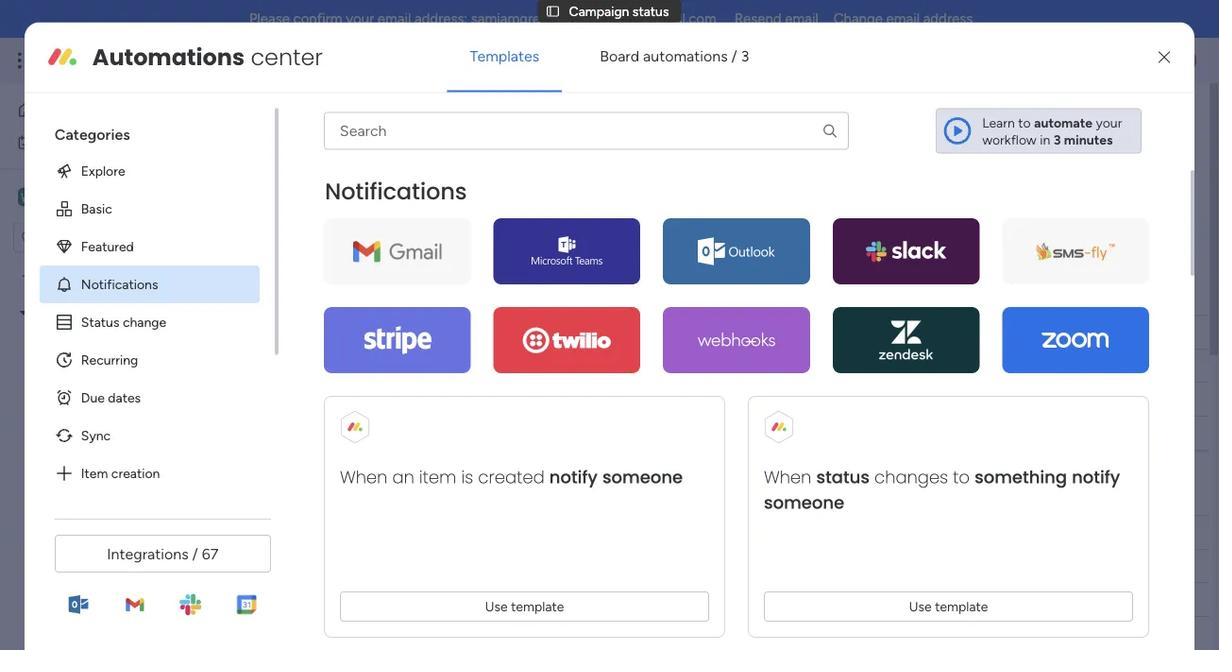 Task type: locate. For each thing, give the bounding box(es) containing it.
item for item
[[433, 324, 460, 340]]

1 horizontal spatial 3
[[1054, 131, 1062, 148]]

status down change
[[129, 337, 165, 353]]

automations
[[92, 41, 245, 73]]

3 down automate
[[1054, 131, 1062, 148]]

the
[[554, 283, 583, 308]]

to right how
[[567, 358, 579, 374]]

1 horizontal spatial someone
[[764, 491, 845, 515]]

email right 'resend'
[[785, 10, 819, 27]]

work inside button
[[63, 134, 92, 150]]

1 vertical spatial someone
[[764, 491, 845, 515]]

0 horizontal spatial /
[[192, 545, 198, 563]]

0 horizontal spatial notifications
[[81, 276, 158, 292]]

work
[[153, 50, 187, 71], [63, 134, 92, 150]]

0 horizontal spatial 3
[[741, 47, 750, 65]]

someone for when status changes   to something notify someone
[[764, 491, 845, 515]]

1 horizontal spatial campaign status
[[287, 101, 486, 133]]

None search field
[[324, 112, 849, 150]]

Goal field
[[1058, 322, 1095, 343]]

workflow down learn on the top right
[[983, 131, 1037, 148]]

help inside this board will help you and your team plan, run, and track your entire campaign's workflow in one workspace. button
[[376, 139, 402, 155]]

you up team
[[405, 139, 427, 155]]

3 inside button
[[741, 47, 750, 65]]

notify for something
[[1072, 465, 1121, 489]]

email left the address:
[[378, 10, 411, 27]]

0 horizontal spatial in
[[828, 139, 838, 155]]

1 email from the left
[[378, 10, 411, 27]]

0 vertical spatial item
[[325, 223, 352, 240]]

your left the '1'
[[1097, 114, 1123, 131]]

1 horizontal spatial in
[[1041, 131, 1051, 148]]

upcoming
[[325, 484, 415, 508]]

Campaign status field
[[283, 101, 491, 133]]

1 horizontal spatial notify
[[1072, 465, 1121, 489]]

3 email from the left
[[887, 10, 920, 27]]

1 use template from the left
[[485, 598, 564, 614]]

click
[[428, 358, 458, 374]]

/ inside button
[[1122, 109, 1127, 125]]

notifications inside option
[[81, 276, 158, 292]]

invite
[[1086, 109, 1119, 125]]

0 horizontal spatial help
[[376, 139, 402, 155]]

1 horizontal spatial when
[[764, 465, 812, 489]]

notify for created
[[550, 465, 598, 489]]

you left make
[[464, 283, 496, 308]]

you inside field
[[464, 283, 496, 308]]

arrow down image
[[645, 220, 667, 243]]

explore
[[81, 163, 125, 179]]

my
[[42, 134, 60, 150]]

your workflow in
[[983, 114, 1123, 148]]

0 vertical spatial you
[[405, 139, 427, 155]]

1 horizontal spatial notifications
[[325, 175, 467, 207]]

template inside field
[[693, 283, 773, 308]]

in left one
[[828, 139, 838, 155]]

/ down 'resend'
[[732, 47, 738, 65]]

campaign status
[[569, 3, 669, 19], [287, 101, 486, 133], [65, 337, 165, 353]]

1 horizontal spatial use template
[[909, 598, 989, 614]]

work right the 'my'
[[63, 134, 92, 150]]

status left changes
[[817, 465, 870, 489]]

someone
[[603, 465, 683, 489], [764, 491, 845, 515]]

help right will
[[376, 139, 402, 155]]

use template button for status
[[764, 591, 1134, 621]]

0 horizontal spatial notify
[[550, 465, 598, 489]]

help inside few tips to help you make the most of this template :) field
[[421, 283, 459, 308]]

item inside option
[[81, 465, 108, 481]]

1 vertical spatial campaign status
[[287, 101, 486, 133]]

2 use template button from the left
[[764, 591, 1134, 621]]

and
[[430, 139, 452, 155], [575, 139, 597, 155], [117, 273, 139, 289], [163, 369, 185, 385]]

use template for status
[[909, 598, 989, 614]]

1 use from the left
[[485, 598, 508, 614]]

email right change
[[887, 10, 920, 27]]

2 email from the left
[[785, 10, 819, 27]]

0 vertical spatial work
[[153, 50, 187, 71]]

featured
[[81, 238, 134, 254]]

1 vertical spatial account
[[756, 524, 806, 540]]

3 down 'resend'
[[741, 47, 750, 65]]

2 notify from the left
[[1072, 465, 1121, 489]]

2 horizontal spatial template
[[935, 598, 989, 614]]

Account field
[[751, 322, 811, 343], [751, 522, 811, 543]]

workspace image
[[18, 187, 37, 207], [21, 187, 34, 207]]

one
[[842, 139, 864, 155]]

is
[[461, 465, 473, 489]]

add to favorites image
[[532, 107, 550, 126]]

and right ideas
[[163, 369, 185, 385]]

in inside the your workflow in
[[1041, 131, 1051, 148]]

0 vertical spatial 3
[[741, 47, 750, 65]]

upcoming campaigns
[[325, 484, 519, 508]]

0 horizontal spatial email
[[378, 10, 411, 27]]

home image
[[17, 100, 36, 119]]

item
[[325, 223, 352, 240], [433, 324, 460, 340], [81, 465, 108, 481]]

invite / 1 button
[[1051, 102, 1144, 132]]

1 vertical spatial account field
[[751, 522, 811, 543]]

templates
[[470, 47, 540, 65]]

confirm
[[293, 10, 343, 27]]

0 vertical spatial campaign status
[[569, 3, 669, 19]]

to right tips
[[399, 283, 417, 308]]

status change option
[[40, 303, 260, 341]]

list box
[[0, 261, 241, 648]]

and right run,
[[575, 139, 597, 155]]

0 horizontal spatial campaign status
[[65, 337, 165, 353]]

campaign
[[569, 3, 630, 19], [287, 101, 410, 133], [591, 324, 652, 340], [65, 337, 126, 353], [65, 369, 126, 385]]

notify right something
[[1072, 465, 1121, 489]]

1 horizontal spatial use template button
[[764, 591, 1134, 621]]

to right changes
[[953, 465, 970, 489]]

2 horizontal spatial /
[[1122, 109, 1127, 125]]

Audience field
[[880, 322, 946, 343]]

list box containing green eggs and ham
[[0, 261, 241, 648]]

of
[[636, 283, 653, 308]]

/
[[732, 47, 738, 65], [1122, 109, 1127, 125], [192, 545, 198, 563]]

main table
[[316, 173, 378, 189]]

0 horizontal spatial use
[[485, 598, 508, 614]]

0 horizontal spatial someone
[[603, 465, 683, 489]]

item for item creation
[[81, 465, 108, 481]]

monday
[[84, 50, 149, 71]]

board automations / 3 button
[[577, 34, 772, 79]]

1 vertical spatial notifications
[[81, 276, 158, 292]]

2 workspace image from the left
[[21, 187, 34, 207]]

in down learn to automate
[[1041, 131, 1051, 148]]

notifications up marketing at top
[[81, 276, 158, 292]]

plan,
[[518, 139, 546, 155]]

email
[[378, 10, 411, 27], [785, 10, 819, 27], [887, 10, 920, 27]]

this
[[657, 283, 688, 308]]

campaign status up will
[[287, 101, 486, 133]]

2 account from the top
[[756, 524, 806, 540]]

help right tips
[[421, 283, 459, 308]]

1 horizontal spatial work
[[153, 50, 187, 71]]

status up board automations / 3
[[633, 3, 669, 19]]

0 horizontal spatial use template
[[485, 598, 564, 614]]

person
[[521, 223, 561, 240]]

1
[[1130, 109, 1136, 125]]

audience
[[885, 324, 941, 340]]

campaign status down status change
[[65, 337, 165, 353]]

email
[[34, 305, 66, 321]]

notifications option
[[40, 265, 260, 303]]

2 horizontal spatial email
[[887, 10, 920, 27]]

filter
[[608, 223, 638, 240]]

/ left "67"
[[192, 545, 198, 563]]

0 vertical spatial account
[[756, 324, 806, 340]]

work right monday
[[153, 50, 187, 71]]

0 vertical spatial /
[[732, 47, 738, 65]]

when for when status changes   to something notify someone
[[764, 465, 812, 489]]

0 horizontal spatial use template button
[[340, 591, 709, 621]]

item down sync on the bottom left of the page
[[81, 465, 108, 481]]

this board will help you and your team plan, run, and track your entire campaign's workflow in one workspace.
[[289, 139, 934, 155]]

team workload button
[[393, 166, 510, 197]]

campaign up the '➡️'
[[591, 324, 652, 340]]

1 vertical spatial you
[[464, 283, 496, 308]]

explore option
[[40, 152, 260, 190]]

help for will
[[376, 139, 402, 155]]

hi there! 👋  click here to learn how to start ➡️
[[357, 358, 626, 374]]

/ for invite / 1
[[1122, 109, 1127, 125]]

2 horizontal spatial item
[[433, 324, 460, 340]]

1 use template button from the left
[[340, 591, 709, 621]]

most
[[587, 283, 631, 308]]

1 workspace image from the left
[[18, 187, 37, 207]]

notifications up the angle down 'icon'
[[325, 175, 467, 207]]

campaign ideas and requests
[[65, 369, 239, 385]]

1 vertical spatial work
[[63, 134, 92, 150]]

campaign status up board at top
[[569, 3, 669, 19]]

0 horizontal spatial when
[[340, 465, 388, 489]]

item creation
[[81, 465, 160, 481]]

1 vertical spatial item
[[433, 324, 460, 340]]

1 horizontal spatial use
[[909, 598, 932, 614]]

someone inside when status changes   to something notify someone
[[764, 491, 845, 515]]

automations
[[644, 47, 728, 65]]

notify inside when status changes   to something notify someone
[[1072, 465, 1121, 489]]

2 vertical spatial /
[[192, 545, 198, 563]]

2 vertical spatial item
[[81, 465, 108, 481]]

campaign's
[[700, 139, 767, 155]]

use template for notify
[[485, 598, 564, 614]]

1 notify from the left
[[550, 465, 598, 489]]

0 horizontal spatial item
[[81, 465, 108, 481]]

change email address
[[834, 10, 973, 27]]

workflow left one
[[770, 139, 825, 155]]

help for to
[[421, 283, 459, 308]]

item up click
[[433, 324, 460, 340]]

status up "team"
[[416, 101, 486, 133]]

0 horizontal spatial you
[[405, 139, 427, 155]]

0 vertical spatial someone
[[603, 465, 683, 489]]

1 horizontal spatial /
[[732, 47, 738, 65]]

0 horizontal spatial template
[[511, 598, 564, 614]]

workflow inside the your workflow in
[[983, 131, 1037, 148]]

2 use template from the left
[[909, 598, 989, 614]]

option
[[0, 264, 241, 267]]

campaign inside campaign owner field
[[591, 324, 652, 340]]

please confirm your email address: samiamgreeneggsnham27@gmail.com
[[249, 10, 717, 27]]

management
[[191, 50, 294, 71]]

select product image
[[17, 51, 36, 70]]

1 horizontal spatial email
[[785, 10, 819, 27]]

1 vertical spatial /
[[1122, 109, 1127, 125]]

👋
[[412, 358, 425, 374]]

:)
[[777, 283, 790, 308]]

you inside button
[[405, 139, 427, 155]]

0 vertical spatial help
[[376, 139, 402, 155]]

person button
[[490, 216, 572, 247]]

Campaign owner field
[[587, 322, 697, 343]]

when
[[340, 465, 388, 489], [764, 465, 812, 489]]

1 horizontal spatial workflow
[[983, 131, 1037, 148]]

basic
[[81, 200, 112, 217]]

help
[[376, 139, 402, 155], [421, 283, 459, 308]]

item right new
[[325, 223, 352, 240]]

and up team workload button
[[430, 139, 452, 155]]

featured option
[[40, 227, 260, 265]]

0 horizontal spatial workflow
[[770, 139, 825, 155]]

categories list box
[[40, 108, 279, 496]]

workflow inside button
[[770, 139, 825, 155]]

1 horizontal spatial template
[[693, 283, 773, 308]]

you for and
[[405, 139, 427, 155]]

creation
[[111, 465, 160, 481]]

address:
[[415, 10, 468, 27]]

campaigns
[[419, 484, 519, 508]]

when an item is created notify someone
[[340, 465, 683, 489]]

board
[[316, 139, 351, 155]]

board
[[600, 47, 640, 65]]

start
[[583, 358, 610, 374]]

hi
[[357, 358, 370, 374]]

ham
[[142, 273, 170, 289]]

2 when from the left
[[764, 465, 812, 489]]

2 vertical spatial campaign status
[[65, 337, 165, 353]]

/ left the '1'
[[1122, 109, 1127, 125]]

campaign status inside list box
[[65, 337, 165, 353]]

categories heading
[[40, 108, 260, 152]]

use template button
[[340, 591, 709, 621], [764, 591, 1134, 621]]

when status changes   to something notify someone
[[764, 465, 1121, 515]]

notify right the created
[[550, 465, 598, 489]]

template for when an item is created
[[511, 598, 564, 614]]

1 when from the left
[[340, 465, 388, 489]]

notify
[[550, 465, 598, 489], [1072, 465, 1121, 489]]

0 vertical spatial account field
[[751, 322, 811, 343]]

you
[[405, 139, 427, 155], [464, 283, 496, 308]]

2 use from the left
[[909, 598, 932, 614]]

1 horizontal spatial item
[[325, 223, 352, 240]]

notifications
[[325, 175, 467, 207], [81, 276, 158, 292]]

1 horizontal spatial help
[[421, 283, 459, 308]]

recurring option
[[40, 341, 260, 379]]

0 horizontal spatial work
[[63, 134, 92, 150]]

when inside when status changes   to something notify someone
[[764, 465, 812, 489]]

1 vertical spatial help
[[421, 283, 459, 308]]

campaign up board at top
[[569, 3, 630, 19]]

1 horizontal spatial you
[[464, 283, 496, 308]]



Task type: vqa. For each thing, say whether or not it's contained in the screenshot.
the leftmost THE MARKETING
no



Task type: describe. For each thing, give the bounding box(es) containing it.
your inside the your workflow in
[[1097, 114, 1123, 131]]

green eggs and ham
[[44, 273, 170, 289]]

please
[[249, 10, 290, 27]]

templates button
[[447, 34, 562, 79]]

learn
[[506, 358, 535, 374]]

1 account from the top
[[756, 324, 806, 340]]

filter button
[[578, 216, 667, 247]]

changes
[[875, 465, 949, 489]]

sync
[[81, 427, 111, 443]]

team
[[407, 173, 438, 189]]

hide button
[[746, 216, 815, 247]]

2 horizontal spatial campaign status
[[569, 3, 669, 19]]

how
[[538, 358, 563, 374]]

entire
[[663, 139, 697, 155]]

main table button
[[286, 166, 393, 197]]

categories
[[55, 125, 130, 143]]

tips
[[363, 283, 395, 308]]

team
[[485, 139, 515, 155]]

work for monday
[[153, 50, 187, 71]]

integrations / 67
[[107, 545, 219, 563]]

use template button for notify
[[340, 591, 709, 621]]

table
[[347, 173, 378, 189]]

sam green image
[[1167, 45, 1197, 76]]

to right learn on the top right
[[1019, 114, 1031, 131]]

your right track
[[633, 139, 659, 155]]

resend
[[735, 10, 782, 27]]

status inside list box
[[129, 337, 165, 353]]

to inside few tips to help you make the most of this template :) field
[[399, 283, 417, 308]]

goal
[[1063, 324, 1090, 340]]

to inside when status changes   to something notify someone
[[953, 465, 970, 489]]

sam's workspace
[[43, 188, 165, 206]]

eggs
[[84, 273, 114, 289]]

an
[[392, 465, 414, 489]]

1 account field from the top
[[751, 322, 811, 343]]

change
[[834, 10, 883, 27]]

recurring
[[81, 352, 138, 368]]

status inside when status changes   to something notify someone
[[817, 465, 870, 489]]

workspace selection element
[[18, 186, 166, 210]]

activity
[[961, 109, 1007, 125]]

change
[[123, 314, 166, 330]]

monday work management
[[84, 50, 294, 71]]

sam's
[[43, 188, 84, 206]]

due
[[81, 389, 105, 405]]

use for status
[[909, 598, 932, 614]]

Search in workspace field
[[40, 227, 158, 249]]

Upcoming campaigns field
[[320, 484, 524, 508]]

here
[[461, 358, 487, 374]]

public board image
[[41, 336, 59, 354]]

green
[[44, 273, 81, 289]]

when for when an item is created notify someone
[[340, 465, 388, 489]]

few tips to help you make the most of this template :)
[[325, 283, 790, 308]]

you for make
[[464, 283, 496, 308]]

item creation option
[[40, 454, 260, 492]]

automations  center image
[[47, 42, 77, 72]]

main
[[316, 173, 344, 189]]

Search for a column type search field
[[324, 112, 849, 150]]

learn
[[983, 114, 1016, 131]]

board automations / 3
[[600, 47, 750, 65]]

run,
[[549, 139, 572, 155]]

minutes
[[1065, 131, 1113, 148]]

2 account field from the top
[[751, 522, 811, 543]]

activity button
[[954, 102, 1043, 132]]

show board description image
[[499, 108, 522, 127]]

new item button
[[286, 216, 359, 247]]

caret down image
[[20, 306, 27, 319]]

/ for integrations / 67
[[192, 545, 198, 563]]

workspace
[[88, 188, 165, 206]]

new
[[294, 223, 322, 240]]

sort button
[[673, 216, 740, 247]]

Few tips to help you make the most of this template :) field
[[320, 283, 794, 308]]

dates
[[108, 389, 141, 405]]

integrations
[[107, 545, 189, 563]]

0 vertical spatial notifications
[[325, 175, 467, 207]]

new item
[[294, 223, 352, 240]]

➡️
[[613, 358, 626, 374]]

email for resend email
[[785, 10, 819, 27]]

make
[[500, 283, 550, 308]]

sync option
[[40, 416, 260, 454]]

this board will help you and your team plan, run, and track your entire campaign's workflow in one workspace. button
[[286, 136, 934, 159]]

status change
[[81, 314, 166, 330]]

workspace.
[[867, 139, 934, 155]]

item inside button
[[325, 223, 352, 240]]

sort
[[703, 223, 729, 240]]

few
[[325, 283, 359, 308]]

resend email
[[735, 10, 819, 27]]

campaign up due
[[65, 369, 126, 385]]

67
[[202, 545, 219, 563]]

Search field
[[423, 218, 480, 245]]

2 button
[[506, 349, 568, 383]]

my work button
[[11, 127, 203, 157]]

email marketing
[[34, 305, 128, 321]]

automate
[[1035, 114, 1093, 131]]

sam's workspace button
[[13, 181, 188, 213]]

automations center
[[92, 41, 323, 73]]

integrations / 67 button
[[55, 535, 271, 573]]

learn to automate
[[983, 114, 1093, 131]]

campaign up board
[[287, 101, 410, 133]]

campaign down status
[[65, 337, 126, 353]]

created
[[478, 465, 545, 489]]

this
[[289, 139, 313, 155]]

3 minutes
[[1054, 131, 1113, 148]]

status
[[81, 314, 119, 330]]

your right confirm at the left
[[346, 10, 374, 27]]

email for change email address
[[887, 10, 920, 27]]

template for when
[[935, 598, 989, 614]]

use for notify
[[485, 598, 508, 614]]

to right here
[[490, 358, 503, 374]]

in inside button
[[828, 139, 838, 155]]

someone for when an item is created notify someone
[[603, 465, 683, 489]]

1 vertical spatial 3
[[1054, 131, 1062, 148]]

angle down image
[[368, 224, 378, 239]]

will
[[354, 139, 373, 155]]

see plans image
[[313, 49, 330, 72]]

track
[[600, 139, 630, 155]]

your left "team"
[[455, 139, 482, 155]]

basic option
[[40, 190, 260, 227]]

and left ham
[[117, 273, 139, 289]]

requests
[[188, 369, 239, 385]]

search image
[[822, 123, 839, 140]]

due dates option
[[40, 379, 260, 416]]

work for my
[[63, 134, 92, 150]]

marketing
[[69, 305, 128, 321]]

something
[[975, 465, 1068, 489]]

ideas
[[129, 369, 160, 385]]

workload
[[442, 173, 496, 189]]

change email address link
[[834, 10, 973, 27]]



